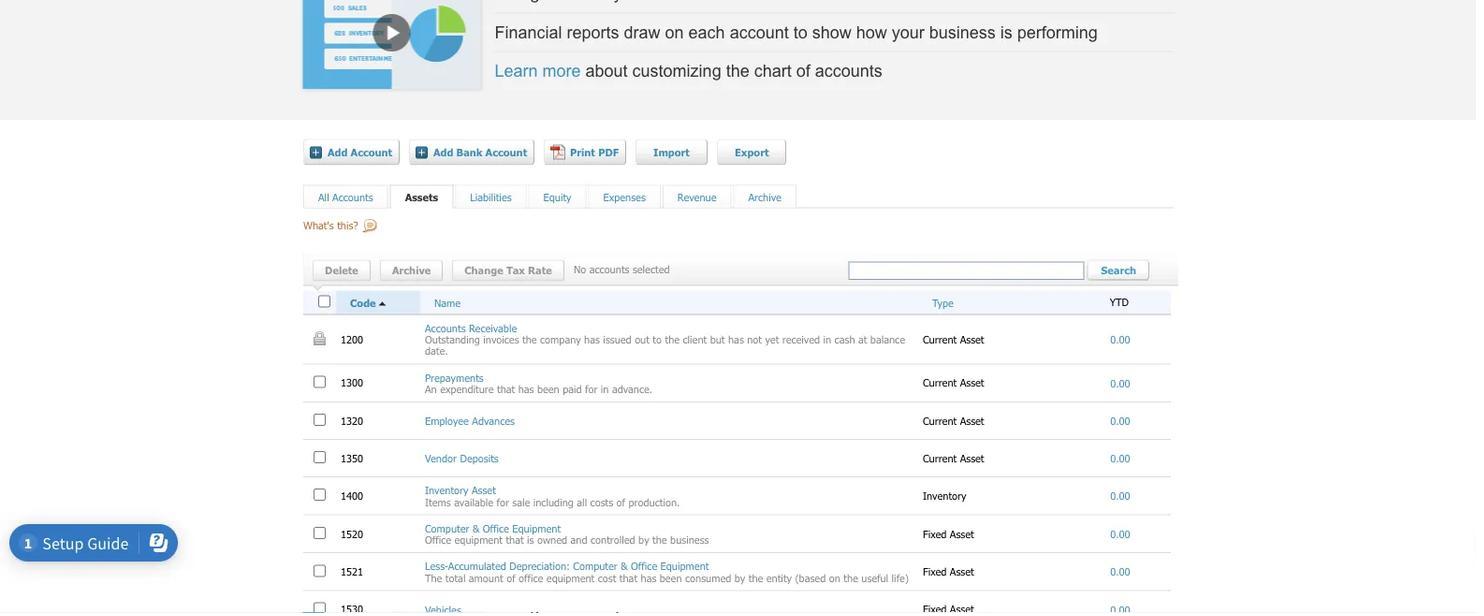 Task type: vqa. For each thing, say whether or not it's contained in the screenshot.
Industry
no



Task type: describe. For each thing, give the bounding box(es) containing it.
the inside computer & office equipment office equipment that is owned and controlled by the business
[[653, 534, 667, 547]]

add bank account
[[433, 147, 527, 159]]

is inside computer & office equipment office equipment that is owned and controlled by the business
[[527, 534, 534, 547]]

depreciation:
[[510, 560, 570, 573]]

all accounts link
[[318, 191, 373, 204]]

1 horizontal spatial to
[[794, 23, 808, 42]]

1 horizontal spatial is
[[1001, 23, 1013, 42]]

fixed asset for the total amount of office equipment cost that has been consumed by the entity (based on the useful life)
[[923, 566, 978, 578]]

equipment inside less-accumulated depreciation: computer & office equipment the total amount of office equipment cost that has been consumed by the entity (based on the useful life)
[[661, 560, 709, 573]]

2 horizontal spatial of
[[796, 62, 810, 81]]

but
[[710, 334, 725, 347]]

ytd
[[1110, 296, 1129, 309]]

0 vertical spatial on
[[665, 23, 684, 42]]

export link
[[717, 140, 786, 166]]

that inside prepayments an expenditure that has been paid for in advance.
[[497, 383, 515, 396]]

less-accumulated depreciation: computer & office equipment the total amount of office equipment cost that has been consumed by the entity (based on the useful life)
[[425, 560, 909, 585]]

more
[[543, 62, 581, 81]]

bank
[[456, 147, 483, 159]]

vendor deposits
[[425, 452, 499, 465]]

client
[[683, 334, 707, 347]]

0.00 link for computer & office equipment office equipment that is owned and controlled by the business
[[1111, 528, 1131, 541]]

& inside less-accumulated depreciation: computer & office equipment the total amount of office equipment cost that has been consumed by the entity (based on the useful life)
[[621, 560, 628, 573]]

type
[[932, 297, 954, 309]]

sale
[[512, 496, 530, 509]]

customizing
[[632, 62, 721, 81]]

available
[[454, 496, 493, 509]]

business inside computer & office equipment office equipment that is owned and controlled by the business
[[670, 534, 709, 547]]

production.
[[629, 496, 680, 509]]

cost
[[598, 572, 616, 585]]

of inside inventory asset items available for sale including all costs of production.
[[617, 496, 625, 509]]

change tax rate link
[[452, 260, 565, 282]]

accounts receivable link
[[425, 322, 517, 335]]

inventory for inventory
[[923, 490, 970, 502]]

change tax rate
[[465, 265, 552, 277]]

that inside computer & office equipment office equipment that is owned and controlled by the business
[[506, 534, 524, 547]]

0.00 for prepayments an expenditure that has been paid for in advance.
[[1111, 377, 1131, 390]]

invoices
[[483, 334, 519, 347]]

entity
[[767, 572, 792, 585]]

balance
[[871, 334, 905, 347]]

asset for 1320
[[960, 415, 984, 427]]

out
[[635, 334, 650, 347]]

fixed for office equipment that is owned and controlled by the business
[[923, 528, 947, 540]]

0 horizontal spatial office
[[425, 534, 451, 547]]

0.00 link for inventory asset items available for sale including all costs of production.
[[1111, 490, 1131, 503]]

expenses
[[603, 191, 646, 204]]

yet
[[765, 334, 779, 347]]

code link
[[350, 297, 416, 312]]

your
[[892, 23, 925, 42]]

1350
[[341, 452, 366, 465]]

expenditure
[[440, 383, 494, 396]]

outstanding
[[425, 334, 480, 347]]

equipment inside less-accumulated depreciation: computer & office equipment the total amount of office equipment cost that has been consumed by the entity (based on the useful life)
[[547, 572, 595, 585]]

date.
[[425, 345, 448, 358]]

has inside prepayments an expenditure that has been paid for in advance.
[[518, 383, 534, 396]]

owned
[[537, 534, 567, 547]]

revenue link
[[678, 191, 717, 204]]

1520
[[341, 528, 366, 540]]

selected
[[633, 263, 670, 276]]

all
[[318, 191, 329, 204]]

total
[[445, 572, 466, 585]]

reports
[[567, 23, 619, 42]]

import
[[654, 147, 690, 159]]

in inside accounts receivable outstanding invoices the company has issued out to the client but has not yet received in cash at balance date.
[[823, 334, 832, 347]]

liabilities link
[[470, 191, 512, 204]]

export
[[735, 147, 769, 159]]

items
[[425, 496, 451, 509]]

add for add account
[[328, 147, 348, 159]]

office
[[519, 572, 543, 585]]

& inside computer & office equipment office equipment that is owned and controlled by the business
[[473, 522, 480, 535]]

financial
[[495, 23, 562, 42]]

has inside less-accumulated depreciation: computer & office equipment the total amount of office equipment cost that has been consumed by the entity (based on the useful life)
[[641, 572, 657, 585]]

not
[[747, 334, 762, 347]]

asset for 1300
[[960, 377, 984, 390]]

print
[[570, 147, 595, 159]]

computer & office equipment office equipment that is owned and controlled by the business
[[425, 522, 709, 547]]

1 vertical spatial archive
[[392, 265, 431, 277]]

issued
[[603, 334, 632, 347]]

0.00 for inventory asset items available for sale including all costs of production.
[[1111, 490, 1131, 503]]

1320
[[341, 415, 366, 427]]

0 horizontal spatial accounts
[[332, 191, 373, 204]]

inventory for inventory asset items available for sale including all costs of production.
[[425, 484, 469, 497]]

current asset for 1300
[[923, 377, 988, 390]]

0.00 link for accounts receivable outstanding invoices the company has issued out to the client but has not yet received in cash at balance date.
[[1111, 333, 1131, 346]]

print pdf
[[570, 147, 619, 159]]

accumulated
[[448, 560, 506, 573]]

employee advances link
[[425, 415, 515, 428]]

paid
[[563, 383, 582, 396]]

how
[[856, 23, 887, 42]]

1 horizontal spatial office
[[483, 522, 509, 535]]

1 account from the left
[[351, 147, 392, 159]]

0.00 link for less-accumulated depreciation: computer & office equipment the total amount of office equipment cost that has been consumed by the entity (based on the useful life)
[[1111, 566, 1131, 579]]

by inside computer & office equipment office equipment that is owned and controlled by the business
[[639, 534, 649, 547]]

current for 1200
[[923, 333, 957, 346]]

been inside prepayments an expenditure that has been paid for in advance.
[[537, 383, 560, 396]]

the left client
[[665, 334, 680, 347]]

expenses link
[[603, 191, 646, 204]]

about
[[586, 62, 628, 81]]

by inside less-accumulated depreciation: computer & office equipment the total amount of office equipment cost that has been consumed by the entity (based on the useful life)
[[735, 572, 745, 585]]

asset for 1350
[[960, 452, 984, 465]]

current for 1350
[[923, 452, 957, 465]]

1200
[[341, 333, 366, 346]]

including
[[533, 496, 574, 509]]

asset for 1521
[[950, 566, 974, 578]]

code
[[350, 297, 376, 309]]

computer inside computer & office equipment office equipment that is owned and controlled by the business
[[425, 522, 469, 535]]

0.00 for less-accumulated depreciation: computer & office equipment the total amount of office equipment cost that has been consumed by the entity (based on the useful life)
[[1111, 566, 1131, 579]]

no
[[574, 263, 586, 276]]

an
[[425, 383, 437, 396]]

this?
[[337, 220, 358, 232]]

cash
[[835, 334, 855, 347]]

the left "chart"
[[726, 62, 750, 81]]

3 0.00 link from the top
[[1111, 415, 1131, 428]]

of inside less-accumulated depreciation: computer & office equipment the total amount of office equipment cost that has been consumed by the entity (based on the useful life)
[[507, 572, 516, 585]]

4 0.00 link from the top
[[1111, 452, 1131, 465]]

show
[[812, 23, 852, 42]]

import link
[[636, 140, 708, 166]]

computer & office equipment link
[[425, 522, 561, 535]]



Task type: locate. For each thing, give the bounding box(es) containing it.
for right paid
[[585, 383, 598, 396]]

2 fixed from the top
[[923, 566, 947, 578]]

current for 1300
[[923, 377, 957, 390]]

0 horizontal spatial in
[[601, 383, 609, 396]]

all
[[577, 496, 587, 509]]

1 0.00 link from the top
[[1111, 333, 1131, 346]]

asset
[[960, 333, 984, 346], [960, 377, 984, 390], [960, 415, 984, 427], [960, 452, 984, 465], [472, 484, 496, 497], [950, 528, 974, 540], [950, 566, 974, 578]]

5 0.00 link from the top
[[1111, 490, 1131, 503]]

1 add from the left
[[328, 147, 348, 159]]

accounts receivable outstanding invoices the company has issued out to the client but has not yet received in cash at balance date.
[[425, 322, 905, 358]]

current for 1320
[[923, 415, 957, 427]]

company
[[540, 334, 581, 347]]

1521
[[341, 566, 366, 578]]

0 horizontal spatial is
[[527, 534, 534, 547]]

1 vertical spatial computer
[[573, 560, 618, 573]]

that up depreciation:
[[506, 534, 524, 547]]

equipment
[[512, 522, 561, 535], [661, 560, 709, 573]]

2 horizontal spatial office
[[631, 560, 657, 573]]

0 horizontal spatial inventory
[[425, 484, 469, 497]]

1 horizontal spatial for
[[585, 383, 598, 396]]

useful
[[862, 572, 889, 585]]

business up less-accumulated depreciation: computer & office equipment the total amount of office equipment cost that has been consumed by the entity (based on the useful life) on the bottom
[[670, 534, 709, 547]]

in inside prepayments an expenditure that has been paid for in advance.
[[601, 383, 609, 396]]

rate
[[528, 265, 552, 277]]

is left "owned"
[[527, 534, 534, 547]]

less-
[[425, 560, 448, 573]]

0.00 for accounts receivable outstanding invoices the company has issued out to the client but has not yet received in cash at balance date.
[[1111, 333, 1131, 346]]

you cannot delete/archive system accounts. image
[[314, 332, 326, 346]]

computer down items
[[425, 522, 469, 535]]

current asset for 1200
[[923, 333, 988, 346]]

6 0.00 from the top
[[1111, 528, 1131, 541]]

that right cost
[[620, 572, 638, 585]]

0 vertical spatial equipment
[[512, 522, 561, 535]]

pdf
[[598, 147, 619, 159]]

computer inside less-accumulated depreciation: computer & office equipment the total amount of office equipment cost that has been consumed by the entity (based on the useful life)
[[573, 560, 618, 573]]

delete
[[325, 265, 358, 277]]

1400
[[341, 490, 366, 502]]

0 horizontal spatial by
[[639, 534, 649, 547]]

on inside less-accumulated depreciation: computer & office equipment the total amount of office equipment cost that has been consumed by the entity (based on the useful life)
[[829, 572, 840, 585]]

0 horizontal spatial &
[[473, 522, 480, 535]]

deposits
[[460, 452, 499, 465]]

1 vertical spatial equipment
[[547, 572, 595, 585]]

has right cost
[[641, 572, 657, 585]]

prepayments an expenditure that has been paid for in advance.
[[425, 371, 653, 396]]

learn
[[495, 62, 538, 81]]

1 horizontal spatial add
[[433, 147, 453, 159]]

1 current asset from the top
[[923, 333, 988, 346]]

for inside prepayments an expenditure that has been paid for in advance.
[[585, 383, 598, 396]]

chart
[[754, 62, 792, 81]]

office inside less-accumulated depreciation: computer & office equipment the total amount of office equipment cost that has been consumed by the entity (based on the useful life)
[[631, 560, 657, 573]]

current asset for 1320
[[923, 415, 988, 427]]

0 vertical spatial business
[[929, 23, 996, 42]]

add up all accounts link
[[328, 147, 348, 159]]

2 0.00 link from the top
[[1111, 377, 1131, 390]]

0 vertical spatial in
[[823, 334, 832, 347]]

1 horizontal spatial been
[[660, 572, 682, 585]]

2 0.00 from the top
[[1111, 377, 1131, 390]]

by right controlled
[[639, 534, 649, 547]]

0 vertical spatial archive
[[748, 191, 782, 204]]

2 vertical spatial of
[[507, 572, 516, 585]]

0 vertical spatial &
[[473, 522, 480, 535]]

search button
[[1087, 260, 1151, 283]]

financial reports draw on each account to show how your business is performing
[[495, 23, 1098, 42]]

add left bank
[[433, 147, 453, 159]]

account up all accounts link
[[351, 147, 392, 159]]

accounts right the all
[[332, 191, 373, 204]]

0 horizontal spatial on
[[665, 23, 684, 42]]

employee advances
[[425, 415, 515, 428]]

1 horizontal spatial equipment
[[661, 560, 709, 573]]

accounts down show
[[815, 62, 883, 81]]

1 vertical spatial to
[[653, 334, 662, 347]]

is left performing
[[1001, 23, 1013, 42]]

assets link
[[405, 191, 438, 204]]

add account
[[328, 147, 392, 159]]

been inside less-accumulated depreciation: computer & office equipment the total amount of office equipment cost that has been consumed by the entity (based on the useful life)
[[660, 572, 682, 585]]

the left useful
[[844, 572, 858, 585]]

None checkbox
[[318, 296, 330, 308], [314, 376, 326, 389], [314, 489, 326, 501], [314, 565, 326, 577], [318, 296, 330, 308], [314, 376, 326, 389], [314, 489, 326, 501], [314, 565, 326, 577]]

on right draw
[[665, 23, 684, 42]]

1 vertical spatial been
[[660, 572, 682, 585]]

1 vertical spatial that
[[506, 534, 524, 547]]

that inside less-accumulated depreciation: computer & office equipment the total amount of office equipment cost that has been consumed by the entity (based on the useful life)
[[620, 572, 638, 585]]

what's
[[303, 220, 334, 232]]

&
[[473, 522, 480, 535], [621, 560, 628, 573]]

computer down and
[[573, 560, 618, 573]]

1 horizontal spatial business
[[929, 23, 996, 42]]

0 horizontal spatial equipment
[[455, 534, 503, 547]]

business right your
[[929, 23, 996, 42]]

to inside accounts receivable outstanding invoices the company has issued out to the client but has not yet received in cash at balance date.
[[653, 334, 662, 347]]

what's this?
[[303, 220, 358, 232]]

1 horizontal spatial accounts
[[815, 62, 883, 81]]

vendor
[[425, 452, 457, 465]]

4 current from the top
[[923, 452, 957, 465]]

by right the consumed
[[735, 572, 745, 585]]

2 current asset from the top
[[923, 377, 988, 390]]

archive link up 'code' link
[[380, 260, 443, 282]]

0 vertical spatial to
[[794, 23, 808, 42]]

archive down export
[[748, 191, 782, 204]]

liabilities
[[470, 191, 512, 204]]

3 current asset from the top
[[923, 415, 988, 427]]

equipment up accumulated
[[455, 534, 503, 547]]

0.00 for computer & office equipment office equipment that is owned and controlled by the business
[[1111, 528, 1131, 541]]

7 0.00 from the top
[[1111, 566, 1131, 579]]

accounts inside accounts receivable outstanding invoices the company has issued out to the client but has not yet received in cash at balance date.
[[425, 322, 466, 335]]

of left office
[[507, 572, 516, 585]]

been left paid
[[537, 383, 560, 396]]

business
[[929, 23, 996, 42], [670, 534, 709, 547]]

life)
[[892, 572, 909, 585]]

and
[[571, 534, 587, 547]]

controlled
[[591, 534, 635, 547]]

inventory inside inventory asset items available for sale including all costs of production.
[[425, 484, 469, 497]]

0.00 link for prepayments an expenditure that has been paid for in advance.
[[1111, 377, 1131, 390]]

1 horizontal spatial by
[[735, 572, 745, 585]]

0 vertical spatial is
[[1001, 23, 1013, 42]]

current asset for 1350
[[923, 452, 988, 465]]

office up 'less-'
[[425, 534, 451, 547]]

0 horizontal spatial archive link
[[380, 260, 443, 282]]

has
[[584, 334, 600, 347], [728, 334, 744, 347], [518, 383, 534, 396], [641, 572, 657, 585]]

office
[[483, 522, 509, 535], [425, 534, 451, 547], [631, 560, 657, 573]]

performing
[[1017, 23, 1098, 42]]

office right cost
[[631, 560, 657, 573]]

1 vertical spatial business
[[670, 534, 709, 547]]

asset for 1200
[[960, 333, 984, 346]]

1 vertical spatial equipment
[[661, 560, 709, 573]]

delete link
[[313, 260, 371, 282]]

been left the consumed
[[660, 572, 682, 585]]

1 horizontal spatial computer
[[573, 560, 618, 573]]

archive link
[[748, 191, 782, 204], [380, 260, 443, 282]]

vendor deposits link
[[425, 452, 499, 465]]

no accounts selected
[[574, 263, 670, 276]]

0 horizontal spatial account
[[351, 147, 392, 159]]

fixed for the total amount of office equipment cost that has been consumed by the entity (based on the useful life)
[[923, 566, 947, 578]]

1 vertical spatial by
[[735, 572, 745, 585]]

equipment inside computer & office equipment office equipment that is owned and controlled by the business
[[455, 534, 503, 547]]

1 horizontal spatial inventory
[[923, 490, 970, 502]]

1 horizontal spatial on
[[829, 572, 840, 585]]

7 0.00 link from the top
[[1111, 566, 1131, 579]]

0 vertical spatial by
[[639, 534, 649, 547]]

0 vertical spatial of
[[796, 62, 810, 81]]

of
[[796, 62, 810, 81], [617, 496, 625, 509], [507, 572, 516, 585]]

0.00
[[1111, 333, 1131, 346], [1111, 377, 1131, 390], [1111, 415, 1131, 428], [1111, 452, 1131, 465], [1111, 490, 1131, 503], [1111, 528, 1131, 541], [1111, 566, 1131, 579]]

None checkbox
[[314, 414, 326, 426], [314, 452, 326, 464], [314, 527, 326, 539], [314, 603, 326, 613], [314, 414, 326, 426], [314, 452, 326, 464], [314, 527, 326, 539], [314, 603, 326, 613]]

1 vertical spatial for
[[497, 496, 509, 509]]

0 horizontal spatial computer
[[425, 522, 469, 535]]

name
[[434, 297, 461, 309]]

on right (based
[[829, 572, 840, 585]]

0 horizontal spatial business
[[670, 534, 709, 547]]

name link
[[434, 297, 461, 309]]

1 vertical spatial fixed asset
[[923, 566, 978, 578]]

has left paid
[[518, 383, 534, 396]]

equipment down 'sale'
[[512, 522, 561, 535]]

1 vertical spatial in
[[601, 383, 609, 396]]

prepayments link
[[425, 371, 484, 384]]

account inside 'link'
[[486, 147, 527, 159]]

0 vertical spatial accounts
[[815, 62, 883, 81]]

of right costs
[[617, 496, 625, 509]]

1 fixed from the top
[[923, 528, 947, 540]]

in left the advance.
[[601, 383, 609, 396]]

0 horizontal spatial archive
[[392, 265, 431, 277]]

received
[[782, 334, 820, 347]]

fixed
[[923, 528, 947, 540], [923, 566, 947, 578]]

on
[[665, 23, 684, 42], [829, 572, 840, 585]]

been
[[537, 383, 560, 396], [660, 572, 682, 585]]

has left not
[[728, 334, 744, 347]]

for left 'sale'
[[497, 496, 509, 509]]

equipment down 'production.'
[[661, 560, 709, 573]]

has left issued
[[584, 334, 600, 347]]

2 fixed asset from the top
[[923, 566, 978, 578]]

3 current from the top
[[923, 415, 957, 427]]

4 0.00 from the top
[[1111, 452, 1131, 465]]

office down the available
[[483, 522, 509, 535]]

0 horizontal spatial equipment
[[512, 522, 561, 535]]

6 0.00 link from the top
[[1111, 528, 1131, 541]]

accounts up date.
[[425, 322, 466, 335]]

change
[[465, 265, 503, 277]]

of right "chart"
[[796, 62, 810, 81]]

inventory asset items available for sale including all costs of production.
[[425, 484, 680, 509]]

None text field
[[848, 262, 1084, 281]]

all accounts
[[318, 191, 373, 204]]

for
[[585, 383, 598, 396], [497, 496, 509, 509]]

0 vertical spatial accounts
[[332, 191, 373, 204]]

print pdf link
[[544, 140, 626, 166]]

0 horizontal spatial to
[[653, 334, 662, 347]]

account right bank
[[486, 147, 527, 159]]

1 vertical spatial archive link
[[380, 260, 443, 282]]

add for add bank account
[[433, 147, 453, 159]]

0 vertical spatial that
[[497, 383, 515, 396]]

0 vertical spatial for
[[585, 383, 598, 396]]

costs
[[590, 496, 613, 509]]

equipment inside computer & office equipment office equipment that is owned and controlled by the business
[[512, 522, 561, 535]]

1 horizontal spatial archive link
[[748, 191, 782, 204]]

& right cost
[[621, 560, 628, 573]]

1 0.00 from the top
[[1111, 333, 1131, 346]]

5 0.00 from the top
[[1111, 490, 1131, 503]]

0 horizontal spatial for
[[497, 496, 509, 509]]

advances
[[472, 415, 515, 428]]

accounts right no
[[590, 263, 630, 276]]

1 horizontal spatial account
[[486, 147, 527, 159]]

1 vertical spatial accounts
[[425, 322, 466, 335]]

equipment left cost
[[547, 572, 595, 585]]

0 vertical spatial equipment
[[455, 534, 503, 547]]

1 vertical spatial is
[[527, 534, 534, 547]]

1 vertical spatial of
[[617, 496, 625, 509]]

tax
[[506, 265, 525, 277]]

& down the available
[[473, 522, 480, 535]]

revenue
[[678, 191, 717, 204]]

0 vertical spatial been
[[537, 383, 560, 396]]

1 horizontal spatial &
[[621, 560, 628, 573]]

(based
[[795, 572, 826, 585]]

archive
[[748, 191, 782, 204], [392, 265, 431, 277]]

1 horizontal spatial equipment
[[547, 572, 595, 585]]

receivable
[[469, 322, 517, 335]]

0 horizontal spatial been
[[537, 383, 560, 396]]

0 horizontal spatial accounts
[[590, 263, 630, 276]]

1 vertical spatial on
[[829, 572, 840, 585]]

2 account from the left
[[486, 147, 527, 159]]

1 horizontal spatial accounts
[[425, 322, 466, 335]]

employee
[[425, 415, 469, 428]]

to left show
[[794, 23, 808, 42]]

the up less-accumulated depreciation: computer & office equipment the total amount of office equipment cost that has been consumed by the entity (based on the useful life) on the bottom
[[653, 534, 667, 547]]

add account link
[[303, 140, 400, 166]]

the left entity
[[749, 572, 763, 585]]

to right out
[[653, 334, 662, 347]]

4 current asset from the top
[[923, 452, 988, 465]]

1 horizontal spatial of
[[617, 496, 625, 509]]

1 horizontal spatial in
[[823, 334, 832, 347]]

asset for 1520
[[950, 528, 974, 540]]

1 horizontal spatial archive
[[748, 191, 782, 204]]

2 vertical spatial that
[[620, 572, 638, 585]]

0 horizontal spatial add
[[328, 147, 348, 159]]

inventory asset link
[[425, 484, 496, 497]]

amount
[[469, 572, 503, 585]]

the right "invoices"
[[522, 334, 537, 347]]

inventory
[[425, 484, 469, 497], [923, 490, 970, 502]]

3 0.00 from the top
[[1111, 415, 1131, 428]]

0 vertical spatial computer
[[425, 522, 469, 535]]

0 vertical spatial archive link
[[748, 191, 782, 204]]

1 vertical spatial &
[[621, 560, 628, 573]]

asset inside inventory asset items available for sale including all costs of production.
[[472, 484, 496, 497]]

1 vertical spatial fixed
[[923, 566, 947, 578]]

for inside inventory asset items available for sale including all costs of production.
[[497, 496, 509, 509]]

0 vertical spatial fixed
[[923, 528, 947, 540]]

1 current from the top
[[923, 333, 957, 346]]

archive up 'code' link
[[392, 265, 431, 277]]

equity
[[544, 191, 572, 204]]

0 vertical spatial fixed asset
[[923, 528, 978, 540]]

0 horizontal spatial of
[[507, 572, 516, 585]]

1 fixed asset from the top
[[923, 528, 978, 540]]

add inside 'link'
[[433, 147, 453, 159]]

2 add from the left
[[433, 147, 453, 159]]

prepayments
[[425, 371, 484, 384]]

1 vertical spatial accounts
[[590, 263, 630, 276]]

accounts
[[815, 62, 883, 81], [590, 263, 630, 276]]

in left cash
[[823, 334, 832, 347]]

that up advances
[[497, 383, 515, 396]]

2 current from the top
[[923, 377, 957, 390]]

draw
[[624, 23, 661, 42]]

fixed asset for office equipment that is owned and controlled by the business
[[923, 528, 978, 540]]

archive link down export
[[748, 191, 782, 204]]



